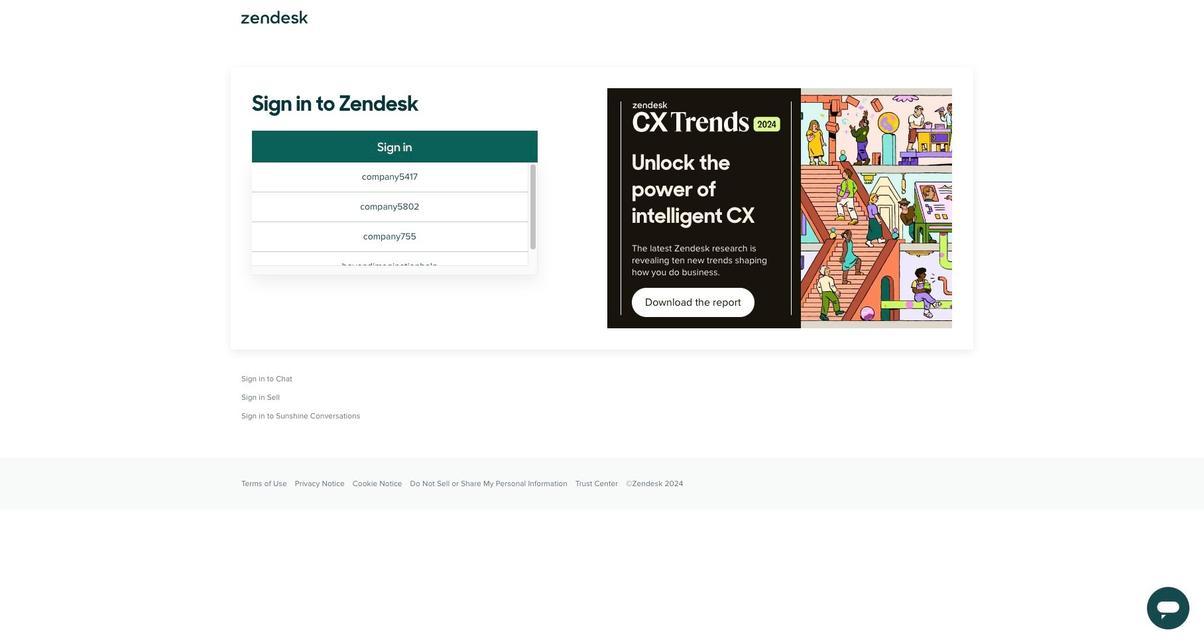 Task type: locate. For each thing, give the bounding box(es) containing it.
legal-footer element
[[241, 479, 963, 489]]

zendesk image
[[241, 11, 308, 24]]



Task type: vqa. For each thing, say whether or not it's contained in the screenshot.
the legal-footer element
yes



